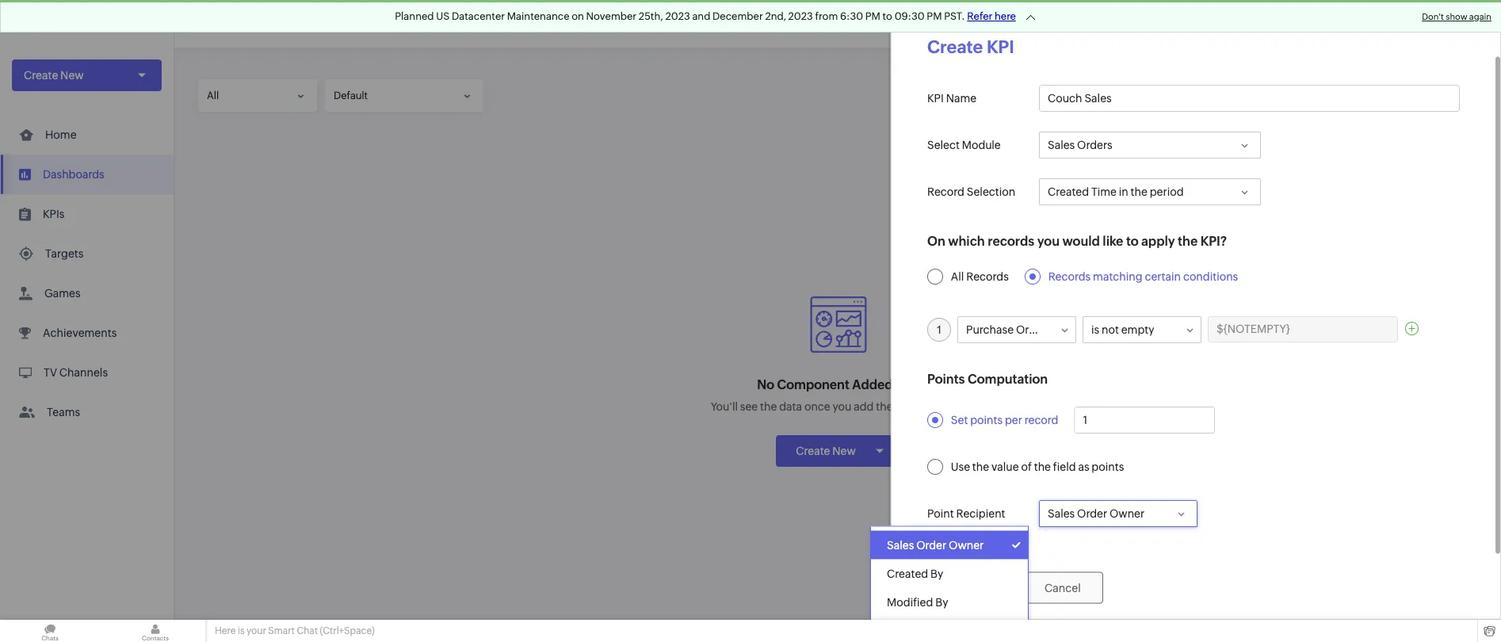 Task type: vqa. For each thing, say whether or not it's contained in the screenshot.
Profile element
no



Task type: locate. For each thing, give the bounding box(es) containing it.
kpi left name
[[927, 92, 944, 104]]

0 vertical spatial is
[[1092, 323, 1100, 336]]

the right "see"
[[760, 400, 777, 413]]

kpi name
[[927, 92, 977, 104]]

create new down once
[[796, 445, 856, 457]]

1 horizontal spatial new
[[833, 445, 856, 457]]

by for modified by
[[936, 596, 948, 608]]

refer here link
[[967, 10, 1016, 22]]

1 horizontal spatial points
[[1092, 460, 1124, 473]]

create down once
[[796, 445, 830, 457]]

2 2023 from the left
[[788, 10, 813, 22]]

records right all at the right top of page
[[966, 270, 1009, 283]]

new down the motivator
[[60, 69, 84, 82]]

created by option
[[871, 559, 1028, 588]]

points
[[927, 371, 965, 386]]

2023 right 2nd,
[[788, 10, 813, 22]]

sales down field
[[1048, 507, 1075, 520]]

pm right 6:30
[[865, 10, 881, 22]]

pm
[[865, 10, 881, 22], [927, 10, 942, 22]]

again
[[1469, 12, 1492, 22]]

set
[[951, 413, 968, 426]]

sales order owner inside field
[[1048, 507, 1145, 520]]

don't
[[1422, 12, 1444, 22]]

1 horizontal spatial order
[[1016, 323, 1046, 336]]

1 horizontal spatial sales order owner
[[1048, 507, 1145, 520]]

create new
[[24, 69, 84, 82], [796, 445, 856, 457]]

us
[[436, 10, 450, 22]]

1 vertical spatial by
[[936, 596, 948, 608]]

0 horizontal spatial sales order owner
[[887, 539, 984, 551]]

2 vertical spatial create
[[796, 445, 830, 457]]

order up created by
[[916, 539, 947, 551]]

new down 'you'll see the data once you add the components!' at the bottom of page
[[833, 445, 856, 457]]

sales order owner down the as
[[1048, 507, 1145, 520]]

not
[[1102, 323, 1119, 336]]

games
[[44, 287, 81, 300]]

purchase
[[966, 323, 1014, 336]]

to
[[883, 10, 893, 22], [1126, 233, 1139, 248]]

is left your
[[238, 625, 245, 636]]

teams
[[47, 406, 80, 419]]

None text field
[[1040, 85, 1459, 111]]

dashboards
[[43, 168, 104, 181]]

conditions
[[1183, 270, 1238, 283]]

chat
[[297, 625, 318, 636]]

purchase order
[[966, 323, 1046, 336]]

channels
[[59, 366, 108, 379]]

1 vertical spatial create
[[24, 69, 58, 82]]

by
[[931, 567, 944, 580], [936, 596, 948, 608]]

field
[[1053, 460, 1076, 473]]

contacts image
[[105, 620, 205, 642]]

use
[[951, 460, 970, 473]]

kpi?
[[1201, 233, 1227, 248]]

0 horizontal spatial to
[[883, 10, 893, 22]]

1 horizontal spatial sales
[[1048, 507, 1075, 520]]

1 2023 from the left
[[665, 10, 690, 22]]

records
[[966, 270, 1009, 283], [1048, 270, 1091, 283]]

sales
[[1048, 507, 1075, 520], [887, 539, 914, 551]]

november
[[586, 10, 637, 22]]

sales up created
[[887, 539, 914, 551]]

all records
[[951, 270, 1009, 283]]

use the value of the field as points
[[951, 460, 1124, 473]]

1 vertical spatial you
[[833, 400, 852, 413]]

0 vertical spatial kpi
[[987, 36, 1014, 57]]

0 vertical spatial order
[[1016, 323, 1046, 336]]

tv
[[44, 366, 57, 379]]

0 vertical spatial sales order owner
[[1048, 507, 1145, 520]]

0 vertical spatial by
[[931, 567, 944, 580]]

point recipient
[[927, 507, 1006, 520]]

1 horizontal spatial is
[[1092, 323, 1100, 336]]

data
[[779, 400, 802, 413]]

don't show again link
[[1422, 12, 1492, 22]]

0 horizontal spatial create new
[[24, 69, 84, 82]]

1 vertical spatial sales order owner
[[887, 539, 984, 551]]

points right the as
[[1092, 460, 1124, 473]]

2 vertical spatial order
[[916, 539, 947, 551]]

on which records you would like to apply the kpi?
[[927, 233, 1227, 248]]

0 horizontal spatial records
[[966, 270, 1009, 283]]

1 horizontal spatial to
[[1126, 233, 1139, 248]]

created by
[[887, 567, 944, 580]]

1 horizontal spatial owner
[[1110, 507, 1145, 520]]

value
[[992, 460, 1019, 473]]

by for created by
[[931, 567, 944, 580]]

0 vertical spatial create new
[[24, 69, 84, 82]]

on
[[927, 233, 945, 248]]

of
[[1021, 460, 1032, 473]]

to left 09:30
[[883, 10, 893, 22]]

create
[[927, 36, 983, 57], [24, 69, 58, 82], [796, 445, 830, 457]]

0 horizontal spatial is
[[238, 625, 245, 636]]

1 horizontal spatial create new
[[796, 445, 856, 457]]

by inside "option"
[[936, 596, 948, 608]]

chats image
[[0, 620, 100, 642]]

on
[[572, 10, 584, 22]]

you left would
[[1037, 233, 1060, 248]]

0 horizontal spatial points
[[970, 413, 1003, 426]]

0 horizontal spatial pm
[[865, 10, 881, 22]]

create down pst.
[[927, 36, 983, 57]]

2 horizontal spatial order
[[1077, 507, 1107, 520]]

to right like in the right of the page
[[1126, 233, 1139, 248]]

1 vertical spatial order
[[1077, 507, 1107, 520]]

list box containing sales order owner
[[871, 527, 1028, 620]]

1 horizontal spatial create
[[796, 445, 830, 457]]

name
[[946, 92, 977, 104]]

1 vertical spatial kpi
[[927, 92, 944, 104]]

the
[[1178, 233, 1198, 248], [760, 400, 777, 413], [876, 400, 893, 413], [973, 460, 989, 473], [1034, 460, 1051, 473]]

0 horizontal spatial owner
[[949, 539, 984, 551]]

kpi down here at the right top of page
[[987, 36, 1014, 57]]

points right the set
[[970, 413, 1003, 426]]

1 vertical spatial sales
[[887, 539, 914, 551]]

create down the motivator
[[24, 69, 58, 82]]

show
[[1446, 12, 1468, 22]]

owner inside option
[[949, 539, 984, 551]]

order
[[1016, 323, 1046, 336], [1077, 507, 1107, 520], [916, 539, 947, 551]]

0 horizontal spatial create
[[24, 69, 58, 82]]

1 horizontal spatial 2023
[[788, 10, 813, 22]]

Add Points text field
[[1075, 407, 1214, 432]]

new
[[60, 69, 84, 82], [833, 445, 856, 457]]

0 horizontal spatial new
[[60, 69, 84, 82]]

list
[[0, 115, 174, 432]]

0 vertical spatial you
[[1037, 233, 1060, 248]]

0 horizontal spatial 2023
[[665, 10, 690, 22]]

modified
[[887, 596, 933, 608]]

you
[[1037, 233, 1060, 248], [833, 400, 852, 413]]

the right 'use' on the bottom right
[[973, 460, 989, 473]]

1 horizontal spatial you
[[1037, 233, 1060, 248]]

1 vertical spatial is
[[238, 625, 245, 636]]

pm left pst.
[[927, 10, 942, 22]]

maintenance
[[507, 10, 570, 22]]

list box
[[871, 527, 1028, 620]]

0 vertical spatial owner
[[1110, 507, 1145, 520]]

0 horizontal spatial kpi
[[927, 92, 944, 104]]

create kpi
[[927, 36, 1014, 57]]

1 vertical spatial owner
[[949, 539, 984, 551]]

by down created by option
[[936, 596, 948, 608]]

by right created
[[931, 567, 944, 580]]

09:30
[[895, 10, 925, 22]]

by inside option
[[931, 567, 944, 580]]

record selection
[[927, 185, 1016, 198]]

Sales Order Owner field
[[1039, 500, 1198, 527]]

0 vertical spatial sales
[[1048, 507, 1075, 520]]

sales order owner up created by option
[[887, 539, 984, 551]]

1 pm from the left
[[865, 10, 881, 22]]

kpi
[[987, 36, 1014, 57], [927, 92, 944, 104]]

1 horizontal spatial records
[[1048, 270, 1091, 283]]

None text field
[[1209, 317, 1397, 341]]

kpis
[[43, 208, 65, 220]]

0 vertical spatial to
[[883, 10, 893, 22]]

is left the not
[[1092, 323, 1100, 336]]

0 horizontal spatial you
[[833, 400, 852, 413]]

0 vertical spatial create
[[927, 36, 983, 57]]

components!
[[895, 400, 965, 413]]

0 vertical spatial points
[[970, 413, 1003, 426]]

0 horizontal spatial sales
[[887, 539, 914, 551]]

sales order owner inside option
[[887, 539, 984, 551]]

order right purchase
[[1016, 323, 1046, 336]]

the right add
[[876, 400, 893, 413]]

0 horizontal spatial order
[[916, 539, 947, 551]]

records down the 'on which records you would like to apply the kpi?'
[[1048, 270, 1091, 283]]

pst.
[[944, 10, 965, 22]]

1 horizontal spatial pm
[[927, 10, 942, 22]]

1 vertical spatial to
[[1126, 233, 1139, 248]]

owner
[[1110, 507, 1145, 520], [949, 539, 984, 551]]

2023 left and
[[665, 10, 690, 22]]

you left add
[[833, 400, 852, 413]]

is
[[1092, 323, 1100, 336], [238, 625, 245, 636]]

6:30
[[840, 10, 863, 22]]

create new down the motivator
[[24, 69, 84, 82]]

sales order owner
[[1048, 507, 1145, 520], [887, 539, 984, 551]]

order down the as
[[1077, 507, 1107, 520]]



Task type: describe. For each thing, give the bounding box(es) containing it.
refer
[[967, 10, 993, 22]]

25th,
[[639, 10, 663, 22]]

1 vertical spatial create new
[[796, 445, 856, 457]]

yet!
[[896, 377, 919, 392]]

list containing home
[[0, 115, 174, 432]]

record
[[1025, 413, 1059, 426]]

see
[[740, 400, 758, 413]]

modified by option
[[871, 588, 1028, 616]]

no
[[757, 377, 774, 392]]

1 vertical spatial new
[[833, 445, 856, 457]]

is not empty
[[1092, 323, 1155, 336]]

sales inside field
[[1048, 507, 1075, 520]]

motivator
[[36, 16, 94, 31]]

would
[[1063, 233, 1100, 248]]

planned
[[395, 10, 434, 22]]

records matching certain conditions
[[1048, 270, 1238, 283]]

select
[[927, 138, 960, 151]]

2 records from the left
[[1048, 270, 1091, 283]]

points computation
[[927, 371, 1048, 386]]

record
[[927, 185, 965, 198]]

matching
[[1093, 270, 1143, 283]]

certain
[[1145, 270, 1181, 283]]

here
[[215, 625, 236, 636]]

apply
[[1141, 233, 1175, 248]]

2nd,
[[765, 10, 786, 22]]

you'll
[[711, 400, 738, 413]]

component
[[777, 377, 850, 392]]

2 pm from the left
[[927, 10, 942, 22]]

you'll see the data once you add the components!
[[711, 400, 965, 413]]

the left kpi?
[[1178, 233, 1198, 248]]

smart
[[268, 625, 295, 636]]

planned us datacenter maintenance on november 25th, 2023 and december 2nd, 2023 from 6:30 pm to 09:30 pm pst. refer here
[[395, 10, 1016, 22]]

here
[[995, 10, 1016, 22]]

targets
[[45, 247, 83, 260]]

the right of
[[1034, 460, 1051, 473]]

like
[[1103, 233, 1124, 248]]

set points per record
[[951, 413, 1059, 426]]

december
[[713, 10, 763, 22]]

0 vertical spatial new
[[60, 69, 84, 82]]

created
[[887, 567, 928, 580]]

empty
[[1121, 323, 1155, 336]]

module
[[962, 138, 1001, 151]]

per
[[1005, 413, 1022, 426]]

order inside field
[[1077, 507, 1107, 520]]

and
[[692, 10, 711, 22]]

user image
[[1452, 11, 1478, 36]]

your
[[247, 625, 266, 636]]

recipient
[[956, 507, 1006, 520]]

1 records from the left
[[966, 270, 1009, 283]]

achievements
[[43, 327, 117, 339]]

don't show again
[[1422, 12, 1492, 22]]

once
[[804, 400, 831, 413]]

1 horizontal spatial kpi
[[987, 36, 1014, 57]]

which
[[948, 233, 985, 248]]

1 vertical spatial points
[[1092, 460, 1124, 473]]

tv channels
[[44, 366, 108, 379]]

added
[[852, 377, 893, 392]]

here is your smart chat (ctrl+space)
[[215, 625, 375, 636]]

sales inside option
[[887, 539, 914, 551]]

selection
[[967, 185, 1016, 198]]

owner inside field
[[1110, 507, 1145, 520]]

add
[[854, 400, 874, 413]]

datacenter
[[452, 10, 505, 22]]

no component added yet!
[[757, 377, 919, 392]]

all
[[951, 270, 964, 283]]

from
[[815, 10, 838, 22]]

cancel
[[1045, 581, 1081, 594]]

2 horizontal spatial create
[[927, 36, 983, 57]]

order inside option
[[916, 539, 947, 551]]

modified by
[[887, 596, 948, 608]]

computation
[[968, 371, 1048, 386]]

select module
[[927, 138, 1001, 151]]

as
[[1078, 460, 1090, 473]]

point
[[927, 507, 954, 520]]

records
[[988, 233, 1035, 248]]

sales order owner option
[[871, 531, 1028, 559]]

home
[[45, 128, 77, 141]]

cancel button
[[1022, 572, 1103, 604]]

(ctrl+space)
[[320, 625, 375, 636]]



